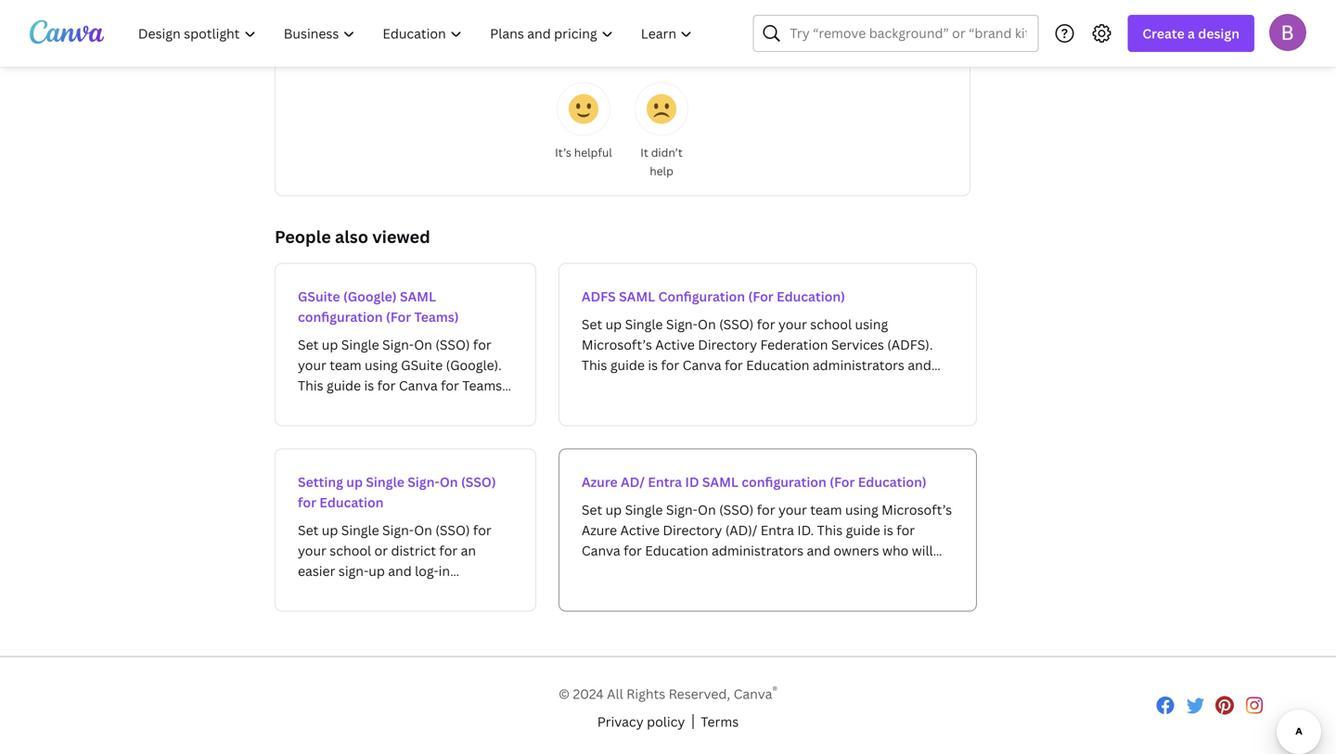 Task type: locate. For each thing, give the bounding box(es) containing it.
adfs saml configuration (for education)
[[582, 288, 845, 305]]

configuration
[[658, 288, 745, 305]]

privacy policy
[[597, 713, 685, 731]]

help
[[650, 163, 674, 179]]

1 horizontal spatial configuration
[[742, 473, 827, 491]]

(for
[[748, 288, 774, 305], [386, 308, 411, 326], [830, 473, 855, 491]]

configuration down gsuite
[[298, 308, 383, 326]]

gsuite
[[298, 288, 340, 305]]

people also viewed
[[275, 226, 430, 248]]

configuration right id
[[742, 473, 827, 491]]

education)
[[777, 288, 845, 305], [858, 473, 927, 491]]

saml right 'adfs'
[[619, 288, 655, 305]]

0 vertical spatial (for
[[748, 288, 774, 305]]

gsuite (google) saml configuration (for teams)
[[298, 288, 459, 326]]

🙂 image
[[569, 94, 599, 124]]

it
[[641, 145, 648, 160]]

terms
[[701, 713, 739, 731]]

ad/
[[621, 473, 645, 491]]

setting up single sign-on (sso) for education
[[298, 473, 496, 511]]

2 vertical spatial (for
[[830, 473, 855, 491]]

1 vertical spatial education)
[[858, 473, 927, 491]]

1 vertical spatial (for
[[386, 308, 411, 326]]

0 horizontal spatial education)
[[777, 288, 845, 305]]

configuration
[[298, 308, 383, 326], [742, 473, 827, 491]]

1 vertical spatial configuration
[[742, 473, 827, 491]]

(google)
[[343, 288, 397, 305]]

design
[[1198, 25, 1240, 42]]

bob builder image
[[1270, 14, 1307, 51]]

create a design
[[1143, 25, 1240, 42]]

saml right id
[[702, 473, 739, 491]]

was this helpful?
[[569, 48, 676, 66]]

saml up teams)
[[400, 288, 436, 305]]

saml
[[400, 288, 436, 305], [619, 288, 655, 305], [702, 473, 739, 491]]

helpful
[[574, 145, 612, 160]]

on
[[440, 473, 458, 491]]

a
[[1188, 25, 1195, 42]]

1 horizontal spatial education)
[[858, 473, 927, 491]]

0 horizontal spatial (for
[[386, 308, 411, 326]]

configuration inside the gsuite (google) saml configuration (for teams)
[[298, 308, 383, 326]]

terms link
[[701, 712, 739, 732]]

it's helpful
[[555, 145, 612, 160]]

single
[[366, 473, 405, 491]]

azure ad/ entra id saml configuration (for education) link
[[559, 449, 977, 612]]

helpful?
[[625, 48, 676, 66]]

for
[[298, 494, 316, 511]]

entra
[[648, 473, 682, 491]]

0 vertical spatial education)
[[777, 288, 845, 305]]

0 horizontal spatial configuration
[[298, 308, 383, 326]]

0 vertical spatial configuration
[[298, 308, 383, 326]]

also
[[335, 226, 368, 248]]

0 horizontal spatial saml
[[400, 288, 436, 305]]

®
[[772, 683, 778, 698]]



Task type: vqa. For each thing, say whether or not it's contained in the screenshot.
Sign-
yes



Task type: describe. For each thing, give the bounding box(es) containing it.
id
[[685, 473, 699, 491]]

adfs saml configuration (for education) link
[[559, 263, 977, 427]]

privacy policy link
[[597, 712, 685, 732]]

create a design button
[[1128, 15, 1255, 52]]

azure ad/ entra id saml configuration (for education)
[[582, 473, 927, 491]]

© 2024 all rights reserved, canva ®
[[559, 683, 778, 703]]

setting
[[298, 473, 343, 491]]

azure
[[582, 473, 618, 491]]

policy
[[647, 713, 685, 731]]

people
[[275, 226, 331, 248]]

adfs
[[582, 288, 616, 305]]

create
[[1143, 25, 1185, 42]]

canva
[[734, 685, 772, 703]]

all
[[607, 685, 623, 703]]

(for inside the gsuite (google) saml configuration (for teams)
[[386, 308, 411, 326]]

sign-
[[408, 473, 440, 491]]

was
[[569, 48, 595, 66]]

it's
[[555, 145, 572, 160]]

up
[[346, 473, 363, 491]]

😔 image
[[647, 94, 677, 124]]

gsuite (google) saml configuration (for teams) link
[[275, 263, 536, 427]]

Try "remove background" or "brand kit" search field
[[790, 16, 1027, 51]]

(sso)
[[461, 473, 496, 491]]

rights
[[627, 685, 666, 703]]

viewed
[[372, 226, 430, 248]]

2 horizontal spatial (for
[[830, 473, 855, 491]]

top level navigation element
[[126, 15, 708, 52]]

setting up single sign-on (sso) for education link
[[275, 449, 536, 612]]

didn't
[[651, 145, 683, 160]]

2 horizontal spatial saml
[[702, 473, 739, 491]]

teams)
[[414, 308, 459, 326]]

2024
[[573, 685, 604, 703]]

saml inside the gsuite (google) saml configuration (for teams)
[[400, 288, 436, 305]]

reserved,
[[669, 685, 730, 703]]

education
[[320, 494, 384, 511]]

it didn't help
[[641, 145, 683, 179]]

privacy
[[597, 713, 644, 731]]

©
[[559, 685, 570, 703]]

1 horizontal spatial (for
[[748, 288, 774, 305]]

this
[[598, 48, 622, 66]]

1 horizontal spatial saml
[[619, 288, 655, 305]]



